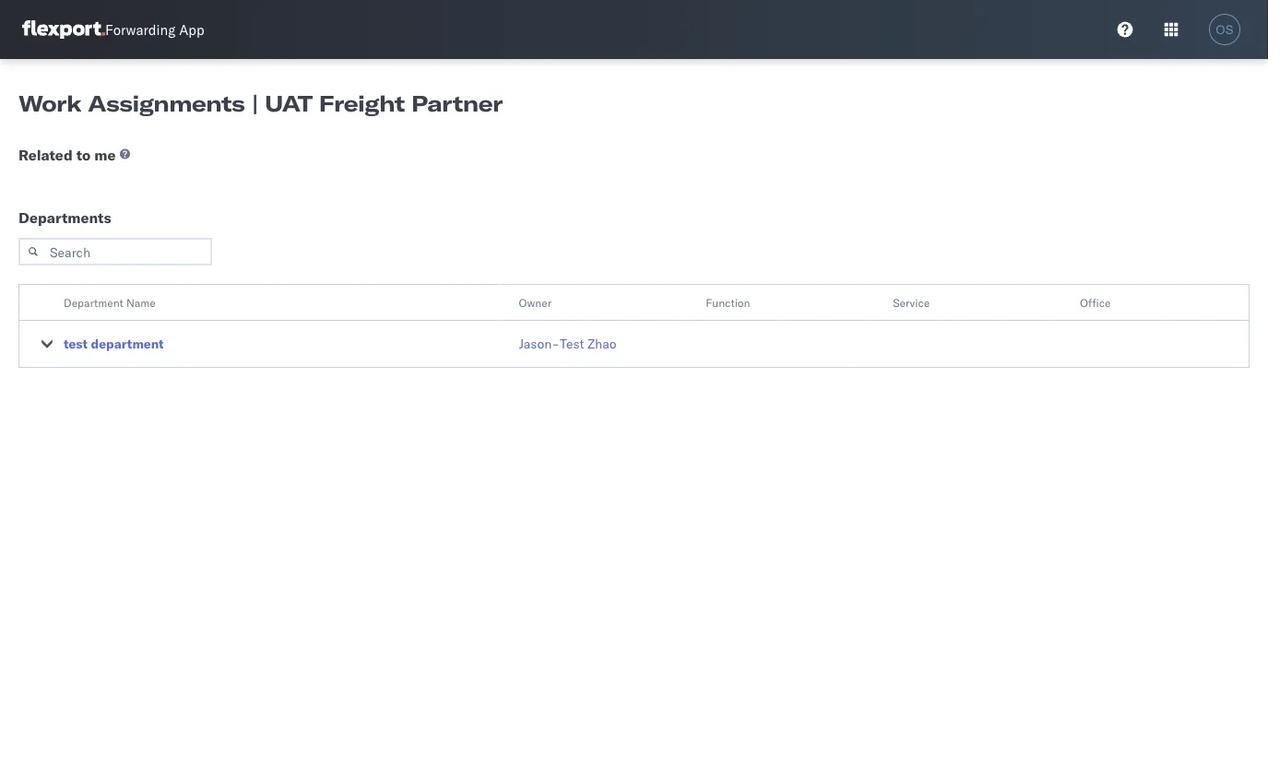 Task type: locate. For each thing, give the bounding box(es) containing it.
function
[[706, 296, 751, 310]]

app
[[179, 21, 205, 38]]

office
[[1081, 296, 1111, 310]]

related
[[18, 146, 73, 164]]

os
[[1217, 23, 1234, 36]]

test department link
[[64, 335, 164, 353]]

flexport. image
[[22, 20, 105, 39]]

forwarding
[[105, 21, 176, 38]]

jason-
[[519, 336, 560, 352]]

work assignments | uat freight partner
[[18, 90, 503, 117]]

related to me
[[18, 146, 116, 164]]

uat
[[265, 90, 313, 117]]

assignments
[[88, 90, 245, 117]]

test
[[64, 336, 88, 352]]



Task type: vqa. For each thing, say whether or not it's contained in the screenshot.
MESSAGES to the bottom
no



Task type: describe. For each thing, give the bounding box(es) containing it.
jason-test zhao link
[[519, 335, 617, 353]]

|
[[251, 90, 259, 117]]

test department
[[64, 336, 164, 352]]

os button
[[1204, 8, 1247, 51]]

me
[[94, 146, 116, 164]]

freight
[[319, 90, 405, 117]]

service
[[893, 296, 930, 310]]

Search text field
[[18, 238, 212, 266]]

test
[[560, 336, 585, 352]]

departments
[[18, 209, 111, 227]]

work
[[18, 90, 81, 117]]

department name
[[64, 296, 156, 310]]

to
[[76, 146, 91, 164]]

zhao
[[588, 336, 617, 352]]

name
[[126, 296, 156, 310]]

department
[[91, 336, 164, 352]]

forwarding app link
[[22, 20, 205, 39]]

jason-test zhao
[[519, 336, 617, 352]]

partner
[[412, 90, 503, 117]]

forwarding app
[[105, 21, 205, 38]]

owner
[[519, 296, 552, 310]]

department
[[64, 296, 123, 310]]



